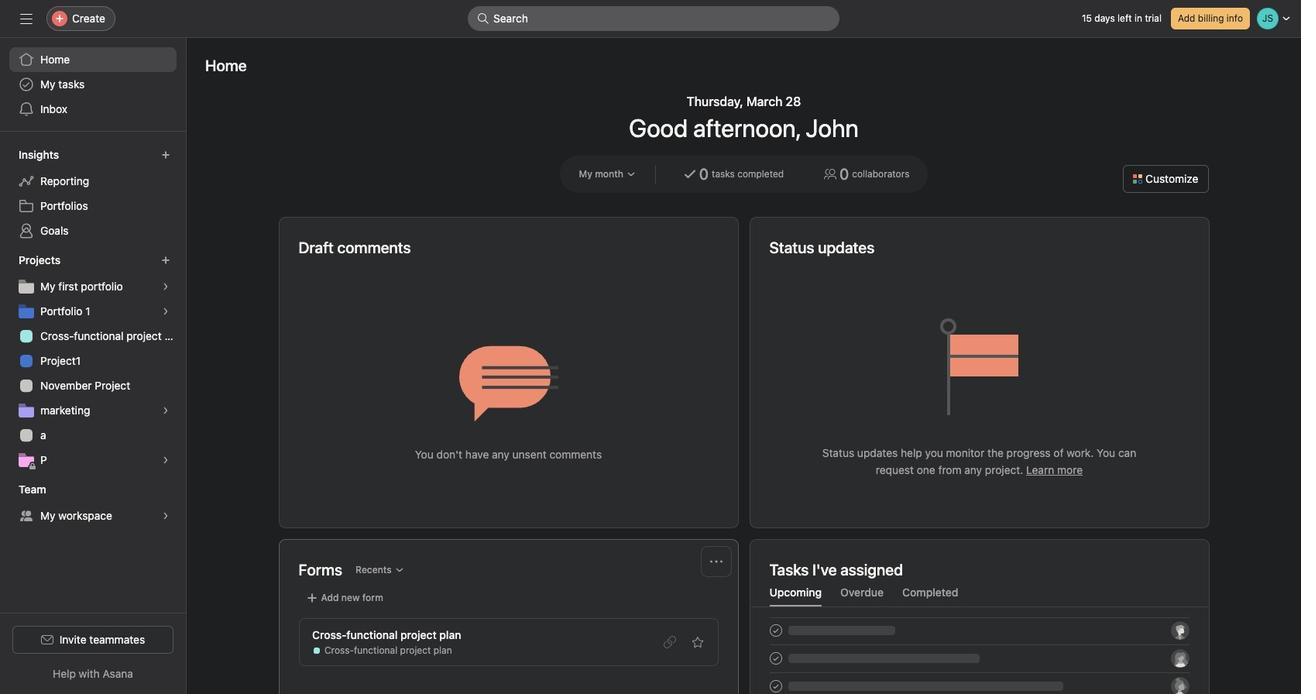 Task type: describe. For each thing, give the bounding box(es) containing it.
add to favorites image
[[692, 636, 704, 649]]

see details, portfolio 1 image
[[161, 307, 170, 316]]

global element
[[0, 38, 186, 131]]

new insights image
[[161, 150, 170, 160]]

copy form link image
[[664, 636, 676, 649]]

actions image
[[710, 556, 723, 568]]

hide sidebar image
[[20, 12, 33, 25]]



Task type: vqa. For each thing, say whether or not it's contained in the screenshot.
Actions icon
yes



Task type: locate. For each thing, give the bounding box(es) containing it.
see details, p image
[[161, 456, 170, 465]]

projects element
[[0, 246, 186, 476]]

teams element
[[0, 476, 186, 532]]

new project or portfolio image
[[161, 256, 170, 265]]

see details, marketing image
[[161, 406, 170, 415]]

list box
[[468, 6, 840, 31]]

prominent image
[[477, 12, 490, 25]]

insights element
[[0, 141, 186, 246]]

see details, my first portfolio image
[[161, 282, 170, 291]]

see details, my workspace image
[[161, 511, 170, 521]]



